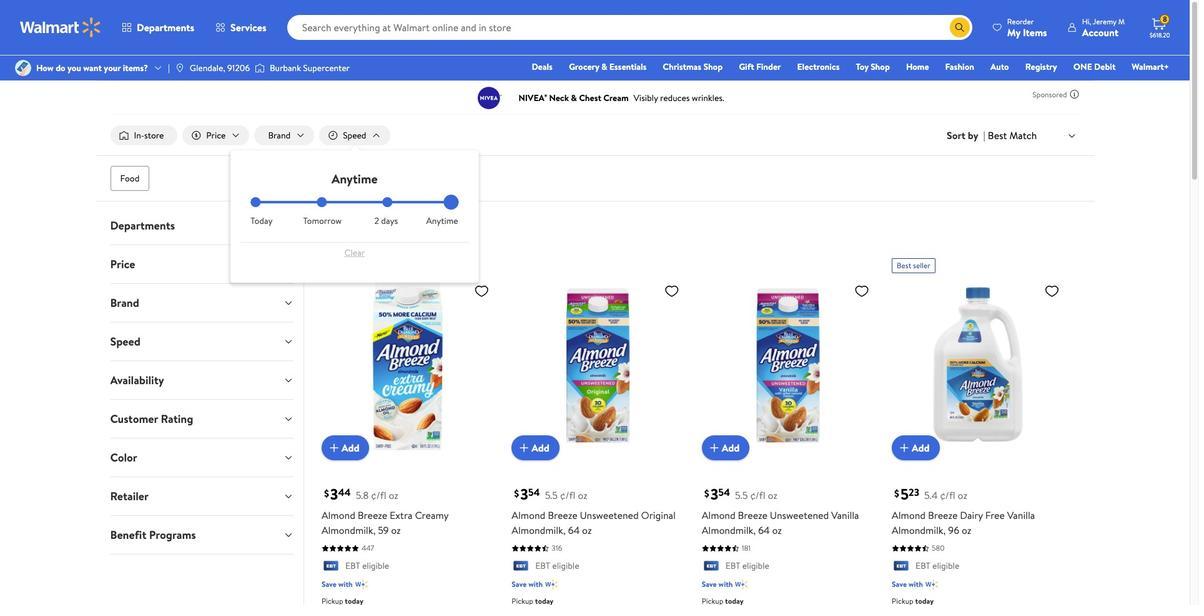 Task type: locate. For each thing, give the bounding box(es) containing it.
ebt eligible down 181
[[726, 561, 769, 573]]

4 $ from the left
[[894, 487, 899, 501]]

ebt for $ 3 44 5.8 ¢/fl oz almond breeze extra creamy almondmilk, 59 oz
[[345, 561, 360, 573]]

$ for $ 3 54 5.5 ¢/fl oz almond breeze unsweetened original almondmilk, 64 oz
[[514, 487, 519, 501]]

with for $ 3 44 5.8 ¢/fl oz almond breeze extra creamy almondmilk, 59 oz
[[338, 579, 353, 590]]

¢/fl inside $ 5 23 5.4 ¢/fl oz almond breeze dairy free vanilla almondmilk, 96 oz
[[940, 489, 955, 503]]

1 walmart plus image from the left
[[355, 579, 368, 591]]

2 add to cart image from the left
[[897, 441, 912, 456]]

¢/fl inside $ 3 54 5.5 ¢/fl oz almond breeze unsweetened vanilla almondmilk, 64 oz
[[750, 489, 766, 503]]

2 vertical spatial price
[[110, 257, 135, 272]]

3 add button from the left
[[702, 436, 750, 461]]

¢/fl up 181
[[750, 489, 766, 503]]

ebt eligible down 316
[[535, 561, 579, 573]]

price button down departments tab
[[100, 246, 303, 284]]

1 vanilla from the left
[[831, 509, 859, 523]]

in-store
[[134, 129, 164, 142]]

when
[[344, 242, 367, 256]]

almond inside $ 3 54 5.5 ¢/fl oz almond breeze unsweetened vanilla almondmilk, 64 oz
[[702, 509, 736, 523]]

2 64 from the left
[[758, 524, 770, 538]]

2 eligible from the left
[[552, 561, 579, 573]]

add to favorites list, almond breeze unsweetened original almondmilk, 64 oz image
[[664, 284, 679, 299]]

0 horizontal spatial speed
[[110, 334, 140, 350]]

add for 'almond breeze unsweetened original almondmilk, 64 oz' image
[[532, 442, 550, 455]]

speed
[[343, 129, 366, 142], [110, 334, 140, 350]]

save
[[322, 579, 337, 590], [512, 579, 527, 590], [702, 579, 717, 590], [892, 579, 907, 590]]

1 5.5 from the left
[[545, 489, 558, 503]]

departments up items?
[[137, 21, 194, 34]]

glendale,
[[190, 62, 225, 74]]

best match button
[[985, 127, 1080, 144]]

2 horizontal spatial ebt image
[[892, 561, 911, 574]]

add for almond breeze unsweetened vanilla almondmilk, 64 oz image
[[722, 442, 740, 455]]

almondmilk, inside $ 5 23 5.4 ¢/fl oz almond breeze dairy free vanilla almondmilk, 96 oz
[[892, 524, 946, 538]]

2 walmart plus image from the left
[[545, 579, 558, 591]]

1 horizontal spatial unsweetened
[[770, 509, 829, 523]]

almond for $ 3 44 5.8 ¢/fl oz almond breeze extra creamy almondmilk, 59 oz
[[322, 509, 355, 523]]

almond right original
[[702, 509, 736, 523]]

0 horizontal spatial speed button
[[100, 323, 303, 361]]

0 horizontal spatial shop
[[703, 61, 723, 73]]

¢/fl right 5.4
[[940, 489, 955, 503]]

ebt eligible for $ 3 44 5.8 ¢/fl oz almond breeze extra creamy almondmilk, 59 oz
[[345, 561, 389, 573]]

ebt
[[345, 561, 360, 573], [535, 561, 550, 573], [726, 561, 740, 573], [916, 561, 930, 573]]

0 vertical spatial brand button
[[254, 126, 314, 146]]

almond down 5
[[892, 509, 926, 523]]

walmart plus image down 316
[[545, 579, 558, 591]]

sponsored
[[1033, 89, 1067, 100]]

best
[[988, 129, 1007, 142], [897, 260, 911, 271]]

3 3 from the left
[[711, 484, 718, 506]]

3 inside $ 3 44 5.8 ¢/fl oz almond breeze extra creamy almondmilk, 59 oz
[[330, 484, 338, 506]]

almondmilk, inside $ 3 44 5.8 ¢/fl oz almond breeze extra creamy almondmilk, 59 oz
[[322, 524, 376, 538]]

add button for almond breeze extra creamy almondmilk, 59 oz image
[[322, 436, 369, 461]]

best right by on the right top
[[988, 129, 1007, 142]]

almond breeze unsweetened original almondmilk, 64 oz image
[[512, 279, 684, 451]]

breeze for $ 3 44 5.8 ¢/fl oz almond breeze extra creamy almondmilk, 59 oz
[[358, 509, 387, 523]]

departments inside dropdown button
[[110, 218, 175, 234]]

add
[[342, 442, 359, 455], [532, 442, 550, 455], [722, 442, 740, 455], [912, 442, 930, 455]]

 image
[[255, 62, 265, 74]]

4 save with from the left
[[892, 579, 923, 590]]

5.5 for $ 3 54 5.5 ¢/fl oz almond breeze unsweetened vanilla almondmilk, 64 oz
[[735, 489, 748, 503]]

anytime inside how fast do you want your order? option group
[[426, 215, 458, 227]]

original
[[641, 509, 676, 523]]

4 ¢/fl from the left
[[940, 489, 955, 503]]

3 ebt eligible from the left
[[726, 561, 769, 573]]

shop for christmas shop
[[703, 61, 723, 73]]

3 ¢/fl from the left
[[750, 489, 766, 503]]

almondmilk, up 447 in the bottom of the page
[[322, 524, 376, 538]]

best for best match
[[988, 129, 1007, 142]]

2 unsweetened from the left
[[770, 509, 829, 523]]

1 with from the left
[[338, 579, 353, 590]]

3 inside $ 3 54 5.5 ¢/fl oz almond breeze unsweetened vanilla almondmilk, 64 oz
[[711, 484, 718, 506]]

1 54 from the left
[[528, 486, 540, 500]]

almondmilk, inside $ 3 54 5.5 ¢/fl oz almond breeze unsweetened vanilla almondmilk, 64 oz
[[702, 524, 756, 538]]

retailer
[[110, 489, 149, 505]]

$ inside $ 3 54 5.5 ¢/fl oz almond breeze unsweetened vanilla almondmilk, 64 oz
[[704, 487, 709, 501]]

54 for $ 3 54 5.5 ¢/fl oz almond breeze unsweetened original almondmilk, 64 oz
[[528, 486, 540, 500]]

1 walmart plus image from the left
[[735, 579, 748, 591]]

benefit programs tab
[[100, 517, 303, 555]]

you
[[67, 62, 81, 74]]

1 horizontal spatial  image
[[175, 63, 185, 73]]

2 add from the left
[[532, 442, 550, 455]]

2 shop from the left
[[871, 61, 890, 73]]

availability tab
[[100, 362, 303, 400]]

2 ¢/fl from the left
[[560, 489, 575, 503]]

64 inside $ 3 54 5.5 ¢/fl oz almond breeze unsweetened original almondmilk, 64 oz
[[568, 524, 580, 538]]

1 vertical spatial best
[[897, 260, 911, 271]]

1 add to cart image from the left
[[327, 441, 342, 456]]

add to cart image
[[707, 441, 722, 456], [897, 441, 912, 456]]

0 vertical spatial price
[[206, 129, 226, 142]]

price
[[206, 129, 226, 142], [319, 242, 341, 256], [110, 257, 135, 272]]

0 horizontal spatial best
[[897, 260, 911, 271]]

0 horizontal spatial unsweetened
[[580, 509, 639, 523]]

2 almondmilk, from the left
[[512, 524, 566, 538]]

unsweetened
[[580, 509, 639, 523], [770, 509, 829, 523]]

eligible down 181
[[742, 561, 769, 573]]

1 horizontal spatial 54
[[718, 486, 730, 500]]

ebt image for $ 3 54 5.5 ¢/fl oz almond breeze unsweetened vanilla almondmilk, 64 oz
[[702, 561, 721, 574]]

almond breeze dairy free vanilla almondmilk, 96 oz image
[[892, 279, 1065, 451]]

| right by on the right top
[[983, 129, 985, 142]]

price button right "store"
[[183, 126, 249, 146]]

breeze for $ 3 54 5.5 ¢/fl oz almond breeze unsweetened vanilla almondmilk, 64 oz
[[738, 509, 768, 523]]

departments inside popup button
[[137, 21, 194, 34]]

5.5 up 316
[[545, 489, 558, 503]]

0 vertical spatial brand
[[268, 129, 291, 142]]

2 days
[[374, 215, 398, 227]]

$ inside $ 3 44 5.8 ¢/fl oz almond breeze extra creamy almondmilk, 59 oz
[[324, 487, 329, 501]]

 image for glendale, 91206
[[175, 63, 185, 73]]

hi,
[[1082, 16, 1091, 27]]

departments tab
[[100, 207, 303, 245]]

by
[[968, 129, 978, 142]]

price button inside sort and filter section element
[[183, 126, 249, 146]]

2 54 from the left
[[718, 486, 730, 500]]

3 save with from the left
[[702, 579, 733, 590]]

1 vertical spatial price button
[[100, 246, 303, 284]]

save with for $ 3 54 5.5 ¢/fl oz almond breeze unsweetened original almondmilk, 64 oz
[[512, 579, 543, 590]]

$ inside $ 5 23 5.4 ¢/fl oz almond breeze dairy free vanilla almondmilk, 96 oz
[[894, 487, 899, 501]]

almond inside $ 3 54 5.5 ¢/fl oz almond breeze unsweetened original almondmilk, 64 oz
[[512, 509, 545, 523]]

price inside sort and filter section element
[[206, 129, 226, 142]]

fashion link
[[940, 60, 980, 74]]

save for $ 3 44 5.8 ¢/fl oz almond breeze extra creamy almondmilk, 59 oz
[[322, 579, 337, 590]]

walmart plus image down 447 in the bottom of the page
[[355, 579, 368, 591]]

ebt image
[[322, 561, 340, 574], [702, 561, 721, 574], [892, 561, 911, 574]]

2
[[374, 215, 379, 227]]

programs
[[149, 528, 196, 543]]

add to favorites list, almond breeze unsweetened vanilla almondmilk, 64 oz image
[[854, 284, 869, 299]]

23
[[909, 486, 919, 500]]

0 horizontal spatial brand
[[110, 295, 139, 311]]

5.8
[[356, 489, 369, 503]]

how do you want your items?
[[36, 62, 148, 74]]

1 horizontal spatial shop
[[871, 61, 890, 73]]

54 inside $ 3 54 5.5 ¢/fl oz almond breeze unsweetened vanilla almondmilk, 64 oz
[[718, 486, 730, 500]]

 image left the how
[[15, 60, 31, 76]]

¢/fl inside $ 3 44 5.8 ¢/fl oz almond breeze extra creamy almondmilk, 59 oz
[[371, 489, 386, 503]]

eligible down 580
[[933, 561, 959, 573]]

best for best seller
[[897, 260, 911, 271]]

breeze inside $ 5 23 5.4 ¢/fl oz almond breeze dairy free vanilla almondmilk, 96 oz
[[928, 509, 958, 523]]

1 horizontal spatial price
[[206, 129, 226, 142]]

breeze inside $ 3 54 5.5 ¢/fl oz almond breeze unsweetened original almondmilk, 64 oz
[[548, 509, 577, 523]]

save with for $ 3 44 5.8 ¢/fl oz almond breeze extra creamy almondmilk, 59 oz
[[322, 579, 353, 590]]

1 almondmilk, from the left
[[322, 524, 376, 538]]

3 for $ 3 44 5.8 ¢/fl oz almond breeze extra creamy almondmilk, 59 oz
[[330, 484, 338, 506]]

Walmart Site-Wide search field
[[287, 15, 972, 40]]

christmas shop link
[[657, 60, 728, 74]]

0 vertical spatial departments
[[137, 21, 194, 34]]

best match
[[988, 129, 1037, 142]]

4 add from the left
[[912, 442, 930, 455]]

1 horizontal spatial 5.5
[[735, 489, 748, 503]]

1 horizontal spatial brand
[[268, 129, 291, 142]]

walmart plus image down 181
[[735, 579, 748, 591]]

1 ebt image from the left
[[322, 561, 340, 574]]

 image
[[15, 60, 31, 76], [175, 63, 185, 73]]

unsweetened inside $ 3 54 5.5 ¢/fl oz almond breeze unsweetened original almondmilk, 64 oz
[[580, 509, 639, 523]]

0 vertical spatial best
[[988, 129, 1007, 142]]

with for $ 3 54 5.5 ¢/fl oz almond breeze unsweetened vanilla almondmilk, 64 oz
[[719, 579, 733, 590]]

my
[[1007, 25, 1021, 39]]

$ 3 54 5.5 ¢/fl oz almond breeze unsweetened original almondmilk, 64 oz
[[512, 484, 676, 538]]

3 for $ 3 54 5.5 ¢/fl oz almond breeze unsweetened vanilla almondmilk, 64 oz
[[711, 484, 718, 506]]

4 ebt eligible from the left
[[916, 561, 959, 573]]

4 ebt from the left
[[916, 561, 930, 573]]

almondmilk, up 580
[[892, 524, 946, 538]]

0 horizontal spatial 3
[[330, 484, 338, 506]]

$
[[324, 487, 329, 501], [514, 487, 519, 501], [704, 487, 709, 501], [894, 487, 899, 501]]

add to favorites list, almond breeze dairy free vanilla almondmilk, 96 oz image
[[1045, 284, 1060, 299]]

0 horizontal spatial anytime
[[332, 171, 378, 187]]

$ 5 23 5.4 ¢/fl oz almond breeze dairy free vanilla almondmilk, 96 oz
[[892, 484, 1035, 538]]

color button
[[100, 439, 303, 477]]

save for $ 5 23 5.4 ¢/fl oz almond breeze dairy free vanilla almondmilk, 96 oz
[[892, 579, 907, 590]]

1 horizontal spatial 64
[[758, 524, 770, 538]]

5.5 for $ 3 54 5.5 ¢/fl oz almond breeze unsweetened original almondmilk, 64 oz
[[545, 489, 558, 503]]

breeze inside $ 3 44 5.8 ¢/fl oz almond breeze extra creamy almondmilk, 59 oz
[[358, 509, 387, 523]]

glendale, 91206
[[190, 62, 250, 74]]

finder
[[756, 61, 781, 73]]

search icon image
[[955, 22, 965, 32]]

1 ¢/fl from the left
[[371, 489, 386, 503]]

ebt eligible down 580
[[916, 561, 959, 573]]

1 horizontal spatial anytime
[[426, 215, 458, 227]]

1 vertical spatial price
[[319, 242, 341, 256]]

shop right toy
[[871, 61, 890, 73]]

3 add from the left
[[722, 442, 740, 455]]

4 add button from the left
[[892, 436, 940, 461]]

2 horizontal spatial price
[[319, 242, 341, 256]]

1 vertical spatial speed button
[[100, 323, 303, 361]]

ebt eligible down 447 in the bottom of the page
[[345, 561, 389, 573]]

brand tab
[[100, 284, 303, 322]]

breeze up 181
[[738, 509, 768, 523]]

2 vanilla from the left
[[1007, 509, 1035, 523]]

add to cart image
[[327, 441, 342, 456], [517, 441, 532, 456]]

almond down the 44
[[322, 509, 355, 523]]

1 $ from the left
[[324, 487, 329, 501]]

1 unsweetened from the left
[[580, 509, 639, 523]]

None radio
[[383, 197, 393, 207]]

add to cart image for almond breeze unsweetened vanilla almondmilk, 64 oz image
[[707, 441, 722, 456]]

shop for toy shop
[[871, 61, 890, 73]]

breeze up 316
[[548, 509, 577, 523]]

anytime down anytime radio
[[426, 215, 458, 227]]

1 shop from the left
[[703, 61, 723, 73]]

food link
[[110, 166, 149, 191]]

| right items?
[[168, 62, 170, 74]]

account
[[1082, 25, 1119, 39]]

1 3 from the left
[[330, 484, 338, 506]]

eligible for $ 5 23 5.4 ¢/fl oz almond breeze dairy free vanilla almondmilk, 96 oz
[[933, 561, 959, 573]]

0 horizontal spatial walmart plus image
[[735, 579, 748, 591]]

shop right christmas
[[703, 61, 723, 73]]

1 add button from the left
[[322, 436, 369, 461]]

54 inside $ 3 54 5.5 ¢/fl oz almond breeze unsweetened original almondmilk, 64 oz
[[528, 486, 540, 500]]

1 ebt from the left
[[345, 561, 360, 573]]

5.5 inside $ 3 54 5.5 ¢/fl oz almond breeze unsweetened original almondmilk, 64 oz
[[545, 489, 558, 503]]

1 eligible from the left
[[362, 561, 389, 573]]

1 vertical spatial brand
[[110, 295, 139, 311]]

creamy
[[415, 509, 448, 523]]

5.5 inside $ 3 54 5.5 ¢/fl oz almond breeze unsweetened vanilla almondmilk, 64 oz
[[735, 489, 748, 503]]

1 vertical spatial speed
[[110, 334, 140, 350]]

¢/fl up 316
[[560, 489, 575, 503]]

3 with from the left
[[719, 579, 733, 590]]

0 vertical spatial speed button
[[319, 126, 390, 146]]

2 walmart plus image from the left
[[926, 579, 938, 591]]

departments down "food" at the left top of the page
[[110, 218, 175, 234]]

vanilla inside $ 3 54 5.5 ¢/fl oz almond breeze unsweetened vanilla almondmilk, 64 oz
[[831, 509, 859, 523]]

walmart plus image down 580
[[926, 579, 938, 591]]

do
[[56, 62, 65, 74]]

2 3 from the left
[[520, 484, 528, 506]]

almond for $ 5 23 5.4 ¢/fl oz almond breeze dairy free vanilla almondmilk, 96 oz
[[892, 509, 926, 523]]

2 ebt image from the left
[[702, 561, 721, 574]]

5.4
[[924, 489, 938, 503]]

in-
[[134, 129, 144, 142]]

2 save with from the left
[[512, 579, 543, 590]]

unsweetened for $ 3 54 5.5 ¢/fl oz almond breeze unsweetened original almondmilk, 64 oz
[[580, 509, 639, 523]]

3 inside $ 3 54 5.5 ¢/fl oz almond breeze unsweetened original almondmilk, 64 oz
[[520, 484, 528, 506]]

clear button
[[251, 243, 459, 263]]

64 for $ 3 54 5.5 ¢/fl oz almond breeze unsweetened vanilla almondmilk, 64 oz
[[758, 524, 770, 538]]

1 save from the left
[[322, 579, 337, 590]]

| inside sort and filter section element
[[983, 129, 985, 142]]

unsweetened inside $ 3 54 5.5 ¢/fl oz almond breeze unsweetened vanilla almondmilk, 64 oz
[[770, 509, 829, 523]]

1 64 from the left
[[568, 524, 580, 538]]

1 horizontal spatial speed
[[343, 129, 366, 142]]

3
[[330, 484, 338, 506], [520, 484, 528, 506], [711, 484, 718, 506]]

anytime up how fast do you want your order? option group
[[332, 171, 378, 187]]

speed inside sort and filter section element
[[343, 129, 366, 142]]

essentials
[[609, 61, 647, 73]]

0 horizontal spatial 5.5
[[545, 489, 558, 503]]

1 horizontal spatial add to cart image
[[897, 441, 912, 456]]

deals link
[[526, 60, 558, 74]]

1 vertical spatial departments
[[110, 218, 175, 234]]

services button
[[205, 12, 277, 42]]

 image left glendale,
[[175, 63, 185, 73]]

almond inside $ 5 23 5.4 ¢/fl oz almond breeze dairy free vanilla almondmilk, 96 oz
[[892, 509, 926, 523]]

2 ebt from the left
[[535, 561, 550, 573]]

1 horizontal spatial vanilla
[[1007, 509, 1035, 523]]

1 horizontal spatial 3
[[520, 484, 528, 506]]

retailer tab
[[100, 478, 303, 516]]

almondmilk, up 181
[[702, 524, 756, 538]]

0 horizontal spatial price
[[110, 257, 135, 272]]

0 vertical spatial speed
[[343, 129, 366, 142]]

almondmilk,
[[322, 524, 376, 538], [512, 524, 566, 538], [702, 524, 756, 538], [892, 524, 946, 538]]

3 ebt image from the left
[[892, 561, 911, 574]]

store
[[144, 129, 164, 142]]

save with
[[322, 579, 353, 590], [512, 579, 543, 590], [702, 579, 733, 590], [892, 579, 923, 590]]

breeze inside $ 3 54 5.5 ¢/fl oz almond breeze unsweetened vanilla almondmilk, 64 oz
[[738, 509, 768, 523]]

2 add to cart image from the left
[[517, 441, 532, 456]]

2 save from the left
[[512, 579, 527, 590]]

eligible down 447 in the bottom of the page
[[362, 561, 389, 573]]

best left the seller
[[897, 260, 911, 271]]

64 inside $ 3 54 5.5 ¢/fl oz almond breeze unsweetened vanilla almondmilk, 64 oz
[[758, 524, 770, 538]]

0 horizontal spatial 64
[[568, 524, 580, 538]]

3 ebt from the left
[[726, 561, 740, 573]]

eligible down 316
[[552, 561, 579, 573]]

ebt image for $ 3 44 5.8 ¢/fl oz almond breeze extra creamy almondmilk, 59 oz
[[322, 561, 340, 574]]

save with for $ 3 54 5.5 ¢/fl oz almond breeze unsweetened vanilla almondmilk, 64 oz
[[702, 579, 733, 590]]

with
[[338, 579, 353, 590], [528, 579, 543, 590], [719, 579, 733, 590], [909, 579, 923, 590]]

color
[[110, 450, 137, 466]]

$ 3 44 5.8 ¢/fl oz almond breeze extra creamy almondmilk, 59 oz
[[322, 484, 448, 538]]

1 horizontal spatial walmart plus image
[[926, 579, 938, 591]]

0 horizontal spatial add to cart image
[[707, 441, 722, 456]]

3 $ from the left
[[704, 487, 709, 501]]

2 $ from the left
[[514, 487, 519, 501]]

breeze up 96 on the right bottom of the page
[[928, 509, 958, 523]]

$ inside $ 3 54 5.5 ¢/fl oz almond breeze unsweetened original almondmilk, 64 oz
[[514, 487, 519, 501]]

1 vertical spatial anytime
[[426, 215, 458, 227]]

54
[[528, 486, 540, 500], [718, 486, 730, 500]]

almond up ebt image
[[512, 509, 545, 523]]

0 horizontal spatial vanilla
[[831, 509, 859, 523]]

2 horizontal spatial 3
[[711, 484, 718, 506]]

best inside popup button
[[988, 129, 1007, 142]]

4 eligible from the left
[[933, 561, 959, 573]]

3 eligible from the left
[[742, 561, 769, 573]]

eligible for $ 3 44 5.8 ¢/fl oz almond breeze extra creamy almondmilk, 59 oz
[[362, 561, 389, 573]]

4 with from the left
[[909, 579, 923, 590]]

3 save from the left
[[702, 579, 717, 590]]

retailer button
[[100, 478, 303, 516]]

0 horizontal spatial  image
[[15, 60, 31, 76]]

None range field
[[251, 201, 459, 204]]

1 ebt eligible from the left
[[345, 561, 389, 573]]

almondmilk, up 316
[[512, 524, 566, 538]]

grocery
[[569, 61, 599, 73]]

almond inside $ 3 44 5.8 ¢/fl oz almond breeze extra creamy almondmilk, 59 oz
[[322, 509, 355, 523]]

2 ebt eligible from the left
[[535, 561, 579, 573]]

1 add to cart image from the left
[[707, 441, 722, 456]]

1 save with from the left
[[322, 579, 353, 590]]

¢/fl inside $ 3 54 5.5 ¢/fl oz almond breeze unsweetened original almondmilk, 64 oz
[[560, 489, 575, 503]]

0 vertical spatial price button
[[183, 126, 249, 146]]

2 with from the left
[[528, 579, 543, 590]]

vanilla
[[831, 509, 859, 523], [1007, 509, 1035, 523]]

0 horizontal spatial walmart plus image
[[355, 579, 368, 591]]

0 horizontal spatial 54
[[528, 486, 540, 500]]

breeze up 59
[[358, 509, 387, 523]]

walmart plus image for 3
[[735, 579, 748, 591]]

add button
[[322, 436, 369, 461], [512, 436, 560, 461], [702, 436, 750, 461], [892, 436, 940, 461]]

1 horizontal spatial ebt image
[[702, 561, 721, 574]]

almond breeze extra creamy almondmilk, 59 oz image
[[322, 279, 494, 451]]

0 horizontal spatial ebt image
[[322, 561, 340, 574]]

almond for $ 3 54 5.5 ¢/fl oz almond breeze unsweetened original almondmilk, 64 oz
[[512, 509, 545, 523]]

2 add button from the left
[[512, 436, 560, 461]]

4 almondmilk, from the left
[[892, 524, 946, 538]]

registry link
[[1020, 60, 1063, 74]]

¢/fl right 5.8
[[371, 489, 386, 503]]

walmart plus image
[[735, 579, 748, 591], [926, 579, 938, 591]]

brand button
[[254, 126, 314, 146], [100, 284, 303, 322]]

4 save from the left
[[892, 579, 907, 590]]

64
[[568, 524, 580, 538], [758, 524, 770, 538]]

1 horizontal spatial add to cart image
[[517, 441, 532, 456]]

toy shop
[[856, 61, 890, 73]]

1 vertical spatial brand button
[[100, 284, 303, 322]]

match
[[1010, 129, 1037, 142]]

1 horizontal spatial |
[[983, 129, 985, 142]]

5.5 up 181
[[735, 489, 748, 503]]

walmart plus image
[[355, 579, 368, 591], [545, 579, 558, 591]]

departments
[[137, 21, 194, 34], [110, 218, 175, 234]]

price tab
[[100, 246, 303, 284]]

0 horizontal spatial add to cart image
[[327, 441, 342, 456]]

2 5.5 from the left
[[735, 489, 748, 503]]

1 add from the left
[[342, 442, 359, 455]]

almondmilk, inside $ 3 54 5.5 ¢/fl oz almond breeze unsweetened original almondmilk, 64 oz
[[512, 524, 566, 538]]

1 horizontal spatial best
[[988, 129, 1007, 142]]

1 vertical spatial |
[[983, 129, 985, 142]]

96
[[948, 524, 959, 538]]

3 almondmilk, from the left
[[702, 524, 756, 538]]

speed tab
[[100, 323, 303, 361]]

0 vertical spatial |
[[168, 62, 170, 74]]

1 horizontal spatial walmart plus image
[[545, 579, 558, 591]]



Task type: describe. For each thing, give the bounding box(es) containing it.
free
[[985, 509, 1005, 523]]

add to cart image for the almond breeze dairy free vanilla almondmilk, 96 oz image
[[897, 441, 912, 456]]

add button for the almond breeze dairy free vanilla almondmilk, 96 oz image
[[892, 436, 940, 461]]

ebt image for $ 5 23 5.4 ¢/fl oz almond breeze dairy free vanilla almondmilk, 96 oz
[[892, 561, 911, 574]]

customer rating
[[110, 412, 193, 427]]

deals
[[532, 61, 553, 73]]

0 vertical spatial anytime
[[332, 171, 378, 187]]

vanilla inside $ 5 23 5.4 ¢/fl oz almond breeze dairy free vanilla almondmilk, 96 oz
[[1007, 509, 1035, 523]]

hi, jeremy m account
[[1082, 16, 1125, 39]]

save for $ 3 54 5.5 ¢/fl oz almond breeze unsweetened vanilla almondmilk, 64 oz
[[702, 579, 717, 590]]

save for $ 3 54 5.5 ¢/fl oz almond breeze unsweetened original almondmilk, 64 oz
[[512, 579, 527, 590]]

color tab
[[100, 439, 303, 477]]

with for $ 3 54 5.5 ¢/fl oz almond breeze unsweetened original almondmilk, 64 oz
[[528, 579, 543, 590]]

gift finder link
[[733, 60, 787, 74]]

walmart plus image for $ 3 44 5.8 ¢/fl oz almond breeze extra creamy almondmilk, 59 oz
[[355, 579, 368, 591]]

add to cart image for 'almond breeze unsweetened original almondmilk, 64 oz' image
[[517, 441, 532, 456]]

&
[[601, 61, 607, 73]]

add to cart image for almond breeze extra creamy almondmilk, 59 oz image
[[327, 441, 342, 456]]

purchased
[[369, 242, 413, 256]]

speed inside speed tab
[[110, 334, 140, 350]]

home
[[906, 61, 929, 73]]

availability
[[110, 373, 164, 389]]

breeze up price when purchased online
[[365, 216, 401, 233]]

181
[[742, 544, 751, 554]]

electronics link
[[792, 60, 845, 74]]

44
[[338, 486, 351, 500]]

316
[[552, 544, 562, 554]]

extra
[[390, 509, 413, 523]]

$618.20
[[1150, 31, 1170, 39]]

8 $618.20
[[1150, 14, 1170, 39]]

ebt eligible for $ 5 23 5.4 ¢/fl oz almond breeze dairy free vanilla almondmilk, 96 oz
[[916, 561, 959, 573]]

burbank supercenter
[[270, 62, 350, 74]]

59
[[378, 524, 389, 538]]

add button for 'almond breeze unsweetened original almondmilk, 64 oz' image
[[512, 436, 560, 461]]

add to favorites list, almond breeze extra creamy almondmilk, 59 oz image
[[474, 284, 489, 299]]

electronics
[[797, 61, 840, 73]]

almondmilk, for $ 3 54 5.5 ¢/fl oz almond breeze unsweetened original almondmilk, 64 oz
[[512, 524, 566, 538]]

0 horizontal spatial |
[[168, 62, 170, 74]]

today
[[251, 215, 273, 227]]

$ for $ 3 44 5.8 ¢/fl oz almond breeze extra creamy almondmilk, 59 oz
[[324, 487, 329, 501]]

580
[[932, 544, 945, 554]]

items?
[[123, 62, 148, 74]]

ebt for $ 3 54 5.5 ¢/fl oz almond breeze unsweetened original almondmilk, 64 oz
[[535, 561, 550, 573]]

m
[[1118, 16, 1125, 27]]

departments button
[[100, 207, 303, 245]]

walmart image
[[20, 17, 101, 37]]

$ for $ 5 23 5.4 ¢/fl oz almond breeze dairy free vanilla almondmilk, 96 oz
[[894, 487, 899, 501]]

auto
[[991, 61, 1009, 73]]

grocery & essentials link
[[563, 60, 652, 74]]

91206
[[227, 62, 250, 74]]

breeze for $ 5 23 5.4 ¢/fl oz almond breeze dairy free vanilla almondmilk, 96 oz
[[928, 509, 958, 523]]

add button for almond breeze unsweetened vanilla almondmilk, 64 oz image
[[702, 436, 750, 461]]

 image for how do you want your items?
[[15, 60, 31, 76]]

ebt for $ 3 54 5.5 ¢/fl oz almond breeze unsweetened vanilla almondmilk, 64 oz
[[726, 561, 740, 573]]

¢/fl for $ 3 54 5.5 ¢/fl oz almond breeze unsweetened vanilla almondmilk, 64 oz
[[750, 489, 766, 503]]

with for $ 5 23 5.4 ¢/fl oz almond breeze dairy free vanilla almondmilk, 96 oz
[[909, 579, 923, 590]]

$ for $ 3 54 5.5 ¢/fl oz almond breeze unsweetened vanilla almondmilk, 64 oz
[[704, 487, 709, 501]]

eligible for $ 3 54 5.5 ¢/fl oz almond breeze unsweetened vanilla almondmilk, 64 oz
[[742, 561, 769, 573]]

how fast do you want your order? option group
[[251, 197, 459, 227]]

supercenter
[[303, 62, 350, 74]]

gift finder
[[739, 61, 781, 73]]

almond up when
[[319, 216, 362, 233]]

almondmilk, for $ 3 54 5.5 ¢/fl oz almond breeze unsweetened vanilla almondmilk, 64 oz
[[702, 524, 756, 538]]

auto link
[[985, 60, 1015, 74]]

dairy
[[960, 509, 983, 523]]

walmart plus image for 5
[[926, 579, 938, 591]]

1 horizontal spatial speed button
[[319, 126, 390, 146]]

services
[[231, 21, 266, 34]]

walmart plus image for $ 3 54 5.5 ¢/fl oz almond breeze unsweetened original almondmilk, 64 oz
[[545, 579, 558, 591]]

want
[[83, 62, 102, 74]]

add for almond breeze extra creamy almondmilk, 59 oz image
[[342, 442, 359, 455]]

your
[[104, 62, 121, 74]]

64 for $ 3 54 5.5 ¢/fl oz almond breeze unsweetened original almondmilk, 64 oz
[[568, 524, 580, 538]]

8
[[1163, 14, 1167, 24]]

add for the almond breeze dairy free vanilla almondmilk, 96 oz image
[[912, 442, 930, 455]]

save with for $ 5 23 5.4 ¢/fl oz almond breeze dairy free vanilla almondmilk, 96 oz
[[892, 579, 923, 590]]

christmas shop
[[663, 61, 723, 73]]

home link
[[901, 60, 935, 74]]

unsweetened for $ 3 54 5.5 ¢/fl oz almond breeze unsweetened vanilla almondmilk, 64 oz
[[770, 509, 829, 523]]

days
[[381, 215, 398, 227]]

one debit
[[1073, 61, 1116, 73]]

447
[[362, 544, 374, 554]]

departments button
[[111, 12, 205, 42]]

rating
[[161, 412, 193, 427]]

grocery & essentials
[[569, 61, 647, 73]]

debit
[[1094, 61, 1116, 73]]

almond for $ 3 54 5.5 ¢/fl oz almond breeze unsweetened vanilla almondmilk, 64 oz
[[702, 509, 736, 523]]

brand inside sort and filter section element
[[268, 129, 291, 142]]

brand inside tab
[[110, 295, 139, 311]]

54 for $ 3 54 5.5 ¢/fl oz almond breeze unsweetened vanilla almondmilk, 64 oz
[[718, 486, 730, 500]]

walmart+
[[1132, 61, 1169, 73]]

tomorrow
[[303, 215, 342, 227]]

Search search field
[[287, 15, 972, 40]]

¢/fl for $ 5 23 5.4 ¢/fl oz almond breeze dairy free vanilla almondmilk, 96 oz
[[940, 489, 955, 503]]

¢/fl for $ 3 44 5.8 ¢/fl oz almond breeze extra creamy almondmilk, 59 oz
[[371, 489, 386, 503]]

Today radio
[[251, 197, 261, 207]]

clear
[[344, 247, 365, 259]]

toy
[[856, 61, 869, 73]]

sort by |
[[947, 129, 985, 142]]

availability button
[[100, 362, 303, 400]]

¢/fl for $ 3 54 5.5 ¢/fl oz almond breeze unsweetened original almondmilk, 64 oz
[[560, 489, 575, 503]]

almond breeze unsweetened vanilla almondmilk, 64 oz image
[[702, 279, 874, 451]]

sort and filter section element
[[95, 116, 1095, 156]]

walmart+ link
[[1126, 60, 1175, 74]]

ebt eligible for $ 3 54 5.5 ¢/fl oz almond breeze unsweetened vanilla almondmilk, 64 oz
[[726, 561, 769, 573]]

breeze for $ 3 54 5.5 ¢/fl oz almond breeze unsweetened original almondmilk, 64 oz
[[548, 509, 577, 523]]

Tomorrow radio
[[317, 197, 327, 207]]

price when purchased online
[[319, 242, 442, 256]]

ebt eligible for $ 3 54 5.5 ¢/fl oz almond breeze unsweetened original almondmilk, 64 oz
[[535, 561, 579, 573]]

customer rating tab
[[100, 400, 303, 438]]

eligible for $ 3 54 5.5 ¢/fl oz almond breeze unsweetened original almondmilk, 64 oz
[[552, 561, 579, 573]]

ebt for $ 5 23 5.4 ¢/fl oz almond breeze dairy free vanilla almondmilk, 96 oz
[[916, 561, 930, 573]]

benefit
[[110, 528, 146, 543]]

christmas
[[663, 61, 701, 73]]

registry
[[1025, 61, 1057, 73]]

Anytime radio
[[449, 197, 459, 207]]

in-store button
[[110, 126, 178, 146]]

almond breeze
[[319, 216, 401, 233]]

best seller
[[897, 260, 931, 271]]

jeremy
[[1093, 16, 1117, 27]]

reorder my items
[[1007, 16, 1047, 39]]

fashion
[[945, 61, 974, 73]]

5
[[901, 484, 909, 506]]

seller
[[913, 260, 931, 271]]

benefit programs
[[110, 528, 196, 543]]

3 for $ 3 54 5.5 ¢/fl oz almond breeze unsweetened original almondmilk, 64 oz
[[520, 484, 528, 506]]

food
[[120, 172, 139, 185]]

price inside tab
[[110, 257, 135, 272]]

toy shop link
[[850, 60, 896, 74]]

almondmilk, for $ 3 44 5.8 ¢/fl oz almond breeze extra creamy almondmilk, 59 oz
[[322, 524, 376, 538]]

items
[[1023, 25, 1047, 39]]

sort
[[947, 129, 966, 142]]

ad disclaimer and feedback for skylinedisplayad image
[[1070, 89, 1080, 99]]

ebt image
[[512, 561, 530, 574]]

burbank
[[270, 62, 301, 74]]

one
[[1073, 61, 1092, 73]]

one debit link
[[1068, 60, 1121, 74]]



Task type: vqa. For each thing, say whether or not it's contained in the screenshot.
Almond Breeze
yes



